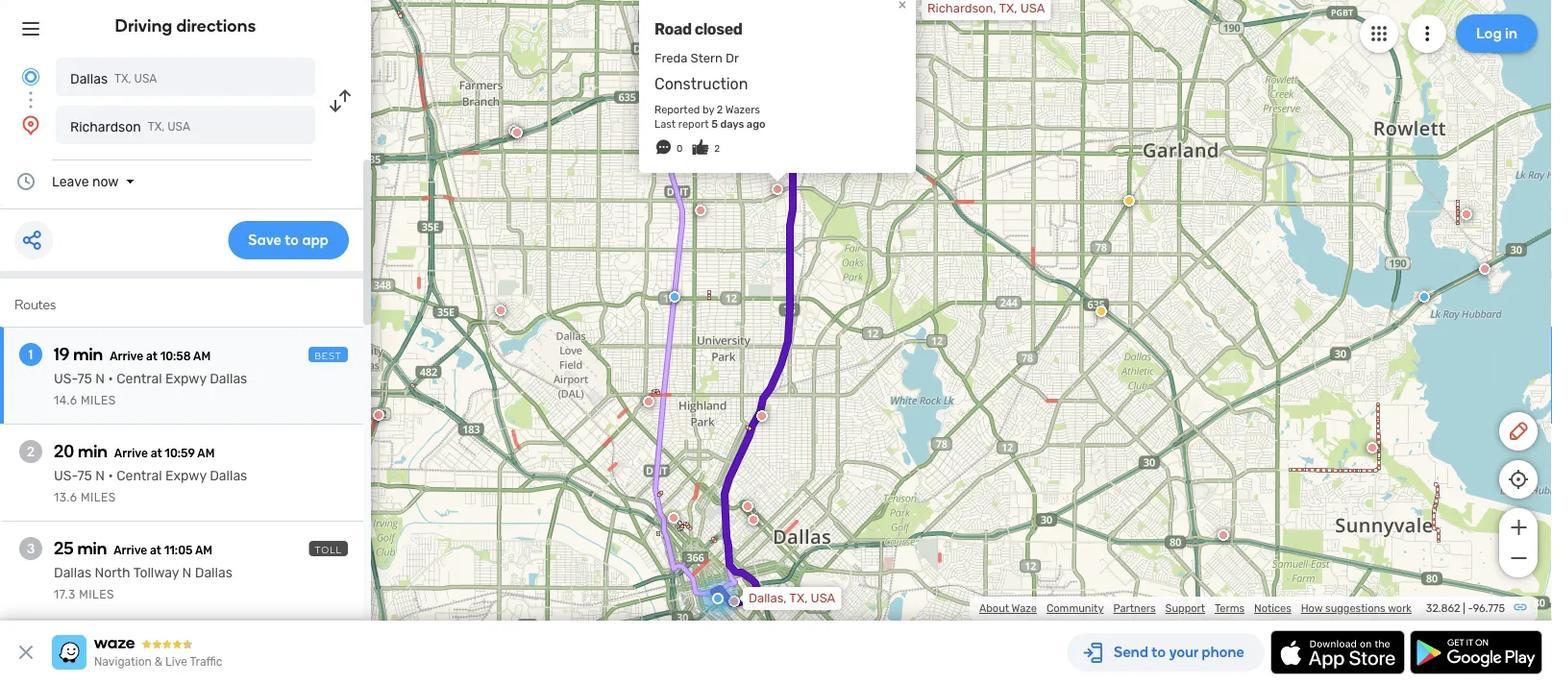 Task type: vqa. For each thing, say whether or not it's contained in the screenshot.
the top the am
yes



Task type: locate. For each thing, give the bounding box(es) containing it.
1 vertical spatial at
[[151, 447, 162, 460]]

usa up richardson tx, usa
[[134, 72, 157, 86]]

tx, up richardson tx, usa
[[114, 72, 131, 86]]

1 us- from the top
[[54, 371, 77, 387]]

tx, right richardson,
[[999, 1, 1017, 16]]

min
[[73, 344, 103, 365], [78, 441, 107, 462], [77, 538, 107, 559]]

usa inside dallas tx, usa
[[134, 72, 157, 86]]

1 vertical spatial central
[[117, 468, 162, 484]]

•
[[108, 371, 113, 387], [108, 468, 113, 484]]

2 vertical spatial n
[[182, 565, 192, 581]]

road closed image
[[495, 305, 507, 316], [756, 410, 768, 422], [1367, 442, 1378, 454], [668, 512, 680, 524], [729, 596, 740, 607]]

0 vertical spatial am
[[193, 350, 211, 363]]

min for 25 min
[[77, 538, 107, 559]]

routes
[[14, 297, 56, 313]]

n down 20 min arrive at 10:59 am
[[95, 468, 105, 484]]

us- inside us-75 n • central expwy dallas 14.6 miles
[[54, 371, 77, 387]]

us-
[[54, 371, 77, 387], [54, 468, 77, 484]]

n inside dallas north tollway n dallas 17.3 miles
[[182, 565, 192, 581]]

0 vertical spatial miles
[[81, 394, 116, 408]]

1 vertical spatial 2
[[715, 143, 720, 154]]

0 vertical spatial arrive
[[110, 350, 143, 363]]

arrive inside 19 min arrive at 10:58 am
[[110, 350, 143, 363]]

arrive inside 25 min arrive at 11:05 am
[[114, 544, 147, 558]]

central inside us-75 n • central expwy dallas 14.6 miles
[[117, 371, 162, 387]]

1 vertical spatial arrive
[[114, 447, 148, 460]]

n down 19 min arrive at 10:58 am
[[95, 371, 105, 387]]

miles for 19 min
[[81, 394, 116, 408]]

1 expwy from the top
[[165, 371, 206, 387]]

us-75 n • central expwy dallas 14.6 miles
[[54, 371, 247, 408]]

reported
[[655, 103, 700, 116]]

road closed image
[[508, 125, 520, 136], [511, 127, 523, 138], [695, 205, 707, 216], [1461, 209, 1473, 220], [1479, 263, 1491, 275], [643, 396, 655, 408], [373, 409, 384, 421], [742, 501, 754, 512], [748, 514, 759, 526], [1218, 530, 1229, 541]]

0 vertical spatial 2
[[717, 103, 723, 116]]

expwy
[[165, 371, 206, 387], [165, 468, 206, 484]]

0 vertical spatial n
[[95, 371, 105, 387]]

• inside us-75 n • central expwy dallas 13.6 miles
[[108, 468, 113, 484]]

central down 19 min arrive at 10:58 am
[[117, 371, 162, 387]]

usa right richardson,
[[1021, 1, 1045, 16]]

community link
[[1047, 602, 1104, 615]]

north
[[95, 565, 130, 581]]

1 vertical spatial min
[[78, 441, 107, 462]]

am right 10:59
[[197, 447, 215, 460]]

at inside 19 min arrive at 10:58 am
[[146, 350, 158, 363]]

richardson
[[70, 119, 141, 135]]

0
[[677, 143, 683, 154]]

am inside 19 min arrive at 10:58 am
[[193, 350, 211, 363]]

central for 20 min
[[117, 468, 162, 484]]

am for 20 min
[[197, 447, 215, 460]]

miles right 14.6
[[81, 394, 116, 408]]

us- up 14.6
[[54, 371, 77, 387]]

at
[[146, 350, 158, 363], [151, 447, 162, 460], [150, 544, 161, 558]]

1 vertical spatial 75
[[77, 468, 92, 484]]

75 up 13.6
[[77, 468, 92, 484]]

2 central from the top
[[117, 468, 162, 484]]

1 horizontal spatial police image
[[1419, 291, 1430, 303]]

hazard image
[[1096, 306, 1107, 317]]

min for 19 min
[[73, 344, 103, 365]]

arrive up us-75 n • central expwy dallas 14.6 miles
[[110, 350, 143, 363]]

toll
[[315, 544, 342, 556]]

n inside us-75 n • central expwy dallas 14.6 miles
[[95, 371, 105, 387]]

2 75 from the top
[[77, 468, 92, 484]]

tx, right 'richardson'
[[148, 120, 165, 134]]

waze
[[1012, 602, 1037, 615]]

tx, inside dallas tx, usa
[[114, 72, 131, 86]]

2 vertical spatial am
[[195, 544, 212, 558]]

• for 19 min
[[108, 371, 113, 387]]

at left 10:58
[[146, 350, 158, 363]]

13.6
[[54, 491, 77, 505]]

at left 10:59
[[151, 447, 162, 460]]

arrive up north
[[114, 544, 147, 558]]

miles for 20 min
[[81, 491, 116, 505]]

miles
[[81, 394, 116, 408], [81, 491, 116, 505], [79, 588, 114, 602]]

us-75 n • central expwy dallas 13.6 miles
[[54, 468, 247, 505]]

us- up 13.6
[[54, 468, 77, 484]]

expwy inside us-75 n • central expwy dallas 13.6 miles
[[165, 468, 206, 484]]

live
[[165, 656, 187, 669]]

directions
[[176, 15, 256, 36]]

10:59
[[165, 447, 195, 460]]

2 down 5
[[715, 143, 720, 154]]

expwy inside us-75 n • central expwy dallas 14.6 miles
[[165, 371, 206, 387]]

how
[[1301, 602, 1323, 615]]

n inside us-75 n • central expwy dallas 13.6 miles
[[95, 468, 105, 484]]

0 vertical spatial expwy
[[165, 371, 206, 387]]

&
[[155, 656, 163, 669]]

central inside us-75 n • central expwy dallas 13.6 miles
[[117, 468, 162, 484]]

1 vertical spatial miles
[[81, 491, 116, 505]]

usa right 'richardson'
[[167, 120, 190, 134]]

0 vertical spatial •
[[108, 371, 113, 387]]

75 up 14.6
[[77, 371, 92, 387]]

police image
[[669, 291, 681, 303], [1419, 291, 1430, 303]]

0 vertical spatial min
[[73, 344, 103, 365]]

1 vertical spatial •
[[108, 468, 113, 484]]

arrive inside 20 min arrive at 10:59 am
[[114, 447, 148, 460]]

am for 19 min
[[193, 350, 211, 363]]

arrive for 19 min
[[110, 350, 143, 363]]

0 vertical spatial 75
[[77, 371, 92, 387]]

x image
[[14, 641, 37, 664]]

days
[[720, 117, 744, 130]]

1 • from the top
[[108, 371, 113, 387]]

community
[[1047, 602, 1104, 615]]

n down 11:05
[[182, 565, 192, 581]]

20
[[54, 441, 74, 462]]

min right 19
[[73, 344, 103, 365]]

partners
[[1114, 602, 1156, 615]]

at for 20 min
[[151, 447, 162, 460]]

usa inside richardson tx, usa
[[167, 120, 190, 134]]

tx, inside richardson tx, usa
[[148, 120, 165, 134]]

2 • from the top
[[108, 468, 113, 484]]

tx, for dallas,
[[790, 591, 808, 606]]

1 police image from the left
[[669, 291, 681, 303]]

0 horizontal spatial police image
[[669, 291, 681, 303]]

wazers
[[726, 103, 760, 116]]

75 inside us-75 n • central expwy dallas 14.6 miles
[[77, 371, 92, 387]]

0 vertical spatial central
[[117, 371, 162, 387]]

n
[[95, 371, 105, 387], [95, 468, 105, 484], [182, 565, 192, 581]]

work
[[1388, 602, 1412, 615]]

usa for dallas,
[[811, 591, 836, 606]]

am
[[193, 350, 211, 363], [197, 447, 215, 460], [195, 544, 212, 558]]

1 central from the top
[[117, 371, 162, 387]]

usa right dallas,
[[811, 591, 836, 606]]

0 vertical spatial us-
[[54, 371, 77, 387]]

arrive for 20 min
[[114, 447, 148, 460]]

2 right by
[[717, 103, 723, 116]]

miles inside us-75 n • central expwy dallas 14.6 miles
[[81, 394, 116, 408]]

closed
[[695, 20, 743, 38]]

1 vertical spatial n
[[95, 468, 105, 484]]

tx, right dallas,
[[790, 591, 808, 606]]

support
[[1166, 602, 1205, 615]]

1 75 from the top
[[77, 371, 92, 387]]

leave
[[52, 174, 89, 189]]

• inside us-75 n • central expwy dallas 14.6 miles
[[108, 371, 113, 387]]

tx,
[[999, 1, 1017, 16], [114, 72, 131, 86], [148, 120, 165, 134], [790, 591, 808, 606]]

miles inside dallas north tollway n dallas 17.3 miles
[[79, 588, 114, 602]]

n for 19 min
[[95, 371, 105, 387]]

arrive
[[110, 350, 143, 363], [114, 447, 148, 460], [114, 544, 147, 558]]

am inside 20 min arrive at 10:59 am
[[197, 447, 215, 460]]

2
[[717, 103, 723, 116], [715, 143, 720, 154], [27, 444, 35, 460]]

tx, for dallas
[[114, 72, 131, 86]]

2 expwy from the top
[[165, 468, 206, 484]]

1 vertical spatial am
[[197, 447, 215, 460]]

stern
[[691, 51, 723, 66]]

central
[[117, 371, 162, 387], [117, 468, 162, 484]]

at inside 25 min arrive at 11:05 am
[[150, 544, 161, 558]]

1 vertical spatial expwy
[[165, 468, 206, 484]]

am right 10:58
[[193, 350, 211, 363]]

• down 20 min arrive at 10:59 am
[[108, 468, 113, 484]]

2 vertical spatial miles
[[79, 588, 114, 602]]

10:58
[[160, 350, 191, 363]]

arrive up us-75 n • central expwy dallas 13.6 miles
[[114, 447, 148, 460]]

terms
[[1215, 602, 1245, 615]]

miles down north
[[79, 588, 114, 602]]

19
[[54, 344, 70, 365]]

min for 20 min
[[78, 441, 107, 462]]

expwy down 10:59
[[165, 468, 206, 484]]

• down 19 min arrive at 10:58 am
[[108, 371, 113, 387]]

by
[[703, 103, 714, 116]]

2 vertical spatial at
[[150, 544, 161, 558]]

2 left 20
[[27, 444, 35, 460]]

min right the 25
[[77, 538, 107, 559]]

at inside 20 min arrive at 10:59 am
[[151, 447, 162, 460]]

2 vertical spatial min
[[77, 538, 107, 559]]

dallas north tollway n dallas 17.3 miles
[[54, 565, 232, 602]]

report
[[678, 117, 709, 130]]

75 for 20
[[77, 468, 92, 484]]

miles inside us-75 n • central expwy dallas 13.6 miles
[[81, 491, 116, 505]]

central down 20 min arrive at 10:59 am
[[117, 468, 162, 484]]

tollway
[[133, 565, 179, 581]]

richardson tx, usa
[[70, 119, 190, 135]]

usa
[[1021, 1, 1045, 16], [134, 72, 157, 86], [167, 120, 190, 134], [811, 591, 836, 606]]

19 min arrive at 10:58 am
[[54, 344, 211, 365]]

dr
[[726, 51, 739, 66]]

20 min arrive at 10:59 am
[[54, 441, 215, 462]]

75
[[77, 371, 92, 387], [77, 468, 92, 484]]

last
[[655, 117, 676, 130]]

expwy down 10:58
[[165, 371, 206, 387]]

2 vertical spatial arrive
[[114, 544, 147, 558]]

notices
[[1254, 602, 1292, 615]]

am inside 25 min arrive at 11:05 am
[[195, 544, 212, 558]]

dallas
[[70, 71, 108, 87], [210, 371, 247, 387], [210, 468, 247, 484], [54, 565, 91, 581], [195, 565, 232, 581]]

arrive for 25 min
[[114, 544, 147, 558]]

am right 11:05
[[195, 544, 212, 558]]

2 vertical spatial 2
[[27, 444, 35, 460]]

0 vertical spatial at
[[146, 350, 158, 363]]

us- inside us-75 n • central expwy dallas 13.6 miles
[[54, 468, 77, 484]]

at for 19 min
[[146, 350, 158, 363]]

n for 20 min
[[95, 468, 105, 484]]

best
[[314, 350, 342, 361]]

miles right 13.6
[[81, 491, 116, 505]]

1
[[29, 347, 33, 363]]

freda
[[655, 51, 688, 66]]

at up tollway
[[150, 544, 161, 558]]

1 vertical spatial us-
[[54, 468, 77, 484]]

75 inside us-75 n • central expwy dallas 13.6 miles
[[77, 468, 92, 484]]

us- for 19
[[54, 371, 77, 387]]

min right 20
[[78, 441, 107, 462]]

2 us- from the top
[[54, 468, 77, 484]]

2 inside freda stern dr construction reported by 2 wazers last report 5 days ago
[[717, 103, 723, 116]]



Task type: describe. For each thing, give the bounding box(es) containing it.
richardson,
[[928, 1, 996, 16]]

notices link
[[1254, 602, 1292, 615]]

how suggestions work link
[[1301, 602, 1412, 615]]

clock image
[[14, 170, 37, 193]]

us- for 20
[[54, 468, 77, 484]]

support link
[[1166, 602, 1205, 615]]

14.6
[[54, 394, 77, 408]]

construction
[[655, 75, 748, 93]]

driving directions
[[115, 15, 256, 36]]

driving
[[115, 15, 172, 36]]

tx, for richardson,
[[999, 1, 1017, 16]]

dallas tx, usa
[[70, 71, 157, 87]]

dallas, tx, usa
[[749, 591, 836, 606]]

navigation & live traffic
[[94, 656, 222, 669]]

usa for dallas
[[134, 72, 157, 86]]

zoom out image
[[1507, 547, 1531, 570]]

dallas inside us-75 n • central expwy dallas 14.6 miles
[[210, 371, 247, 387]]

link image
[[1513, 600, 1528, 615]]

11:05
[[164, 544, 193, 558]]

• for 20 min
[[108, 468, 113, 484]]

road
[[655, 20, 692, 38]]

17.3
[[54, 588, 76, 602]]

2 police image from the left
[[1419, 291, 1430, 303]]

dallas,
[[749, 591, 787, 606]]

usa for richardson
[[167, 120, 190, 134]]

am for 25 min
[[195, 544, 212, 558]]

current location image
[[19, 65, 42, 88]]

partners link
[[1114, 602, 1156, 615]]

hazard image
[[1124, 195, 1135, 207]]

usa for richardson,
[[1021, 1, 1045, 16]]

traffic
[[190, 656, 222, 669]]

tx, for richardson
[[148, 120, 165, 134]]

terms link
[[1215, 602, 1245, 615]]

5
[[711, 117, 718, 130]]

expwy for 20 min
[[165, 468, 206, 484]]

96.775
[[1473, 602, 1505, 615]]

ago
[[747, 117, 766, 130]]

richardson, tx, usa
[[928, 1, 1045, 16]]

32.862 | -96.775
[[1426, 602, 1505, 615]]

road closed
[[655, 20, 743, 38]]

freda stern dr construction reported by 2 wazers last report 5 days ago
[[655, 51, 766, 130]]

central for 19 min
[[117, 371, 162, 387]]

zoom in image
[[1507, 516, 1531, 539]]

pencil image
[[1507, 420, 1530, 443]]

-
[[1468, 602, 1473, 615]]

about waze community partners support terms notices how suggestions work
[[979, 602, 1412, 615]]

suggestions
[[1326, 602, 1386, 615]]

|
[[1463, 602, 1466, 615]]

32.862
[[1426, 602, 1461, 615]]

about waze link
[[979, 602, 1037, 615]]

now
[[92, 174, 119, 189]]

expwy for 19 min
[[165, 371, 206, 387]]

75 for 19
[[77, 371, 92, 387]]

about
[[979, 602, 1009, 615]]

at for 25 min
[[150, 544, 161, 558]]

25 min arrive at 11:05 am
[[54, 538, 212, 559]]

25
[[54, 538, 74, 559]]

navigation
[[94, 656, 152, 669]]

3
[[27, 541, 35, 557]]

location image
[[19, 113, 42, 136]]

dallas inside us-75 n • central expwy dallas 13.6 miles
[[210, 468, 247, 484]]

leave now
[[52, 174, 119, 189]]



